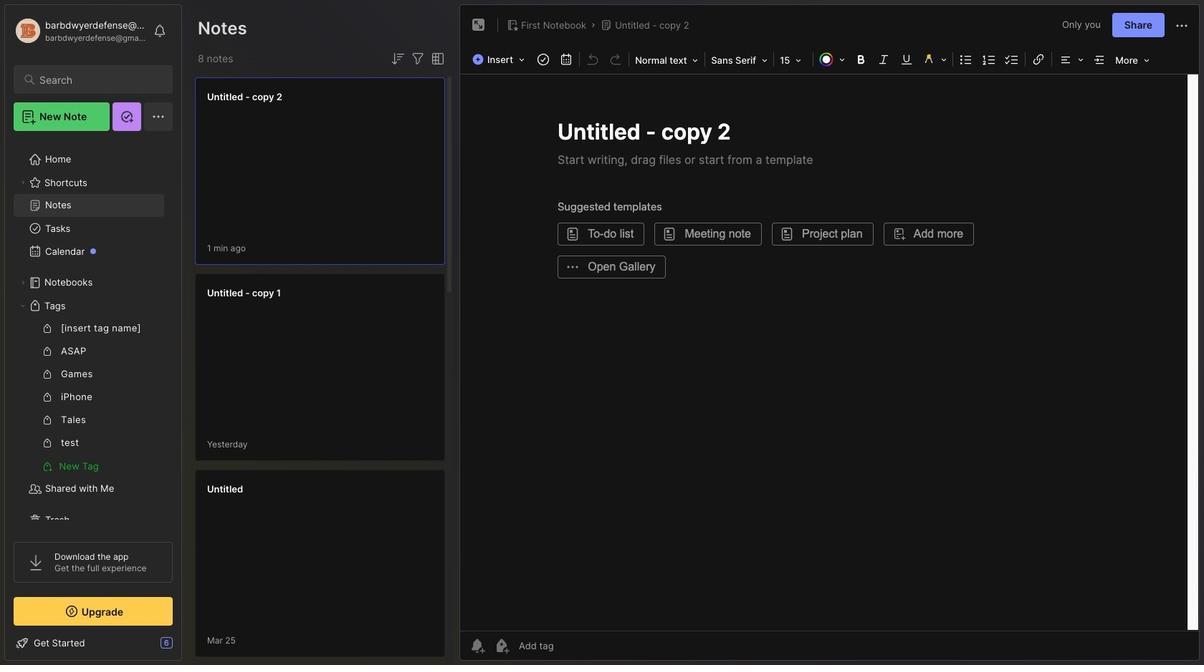 Task type: vqa. For each thing, say whether or not it's contained in the screenshot.
Search text box
yes



Task type: describe. For each thing, give the bounding box(es) containing it.
none search field inside main element
[[39, 71, 160, 88]]

Search text field
[[39, 73, 160, 87]]

Sort options field
[[389, 50, 406, 67]]

checklist image
[[1002, 49, 1022, 70]]

indent image
[[1090, 49, 1110, 70]]

click to collapse image
[[181, 639, 192, 657]]

Add filters field
[[409, 50, 427, 67]]

Font color field
[[815, 49, 850, 70]]

insert link image
[[1029, 49, 1049, 70]]

Account field
[[14, 16, 146, 45]]

expand tags image
[[19, 302, 27, 310]]

bulleted list image
[[956, 49, 976, 70]]

calendar event image
[[556, 49, 576, 70]]

add tag image
[[493, 638, 510, 655]]

Insert field
[[469, 49, 532, 70]]

Highlight field
[[918, 49, 951, 70]]

underline image
[[897, 49, 917, 70]]

More actions field
[[1173, 16, 1191, 34]]



Task type: locate. For each thing, give the bounding box(es) containing it.
main element
[[0, 0, 186, 666]]

note window element
[[460, 4, 1200, 665]]

Add tag field
[[518, 640, 626, 653]]

numbered list image
[[979, 49, 999, 70]]

Help and Learning task checklist field
[[5, 632, 181, 655]]

group
[[14, 318, 164, 478]]

None search field
[[39, 71, 160, 88]]

expand notebooks image
[[19, 279, 27, 287]]

italic image
[[874, 49, 894, 70]]

add filters image
[[409, 50, 427, 67]]

bold image
[[851, 49, 871, 70]]

more actions image
[[1173, 17, 1191, 34]]

View options field
[[427, 50, 447, 67]]

tree inside main element
[[5, 140, 181, 541]]

Alignment field
[[1054, 49, 1088, 70]]

More field
[[1111, 50, 1154, 70]]

Heading level field
[[631, 50, 703, 70]]

add a reminder image
[[469, 638, 486, 655]]

Font family field
[[707, 50, 772, 70]]

Font size field
[[776, 50, 812, 70]]

Note Editor text field
[[460, 74, 1199, 632]]

tree
[[5, 140, 181, 541]]

group inside tree
[[14, 318, 164, 478]]

task image
[[533, 49, 554, 70]]

expand note image
[[470, 16, 487, 34]]



